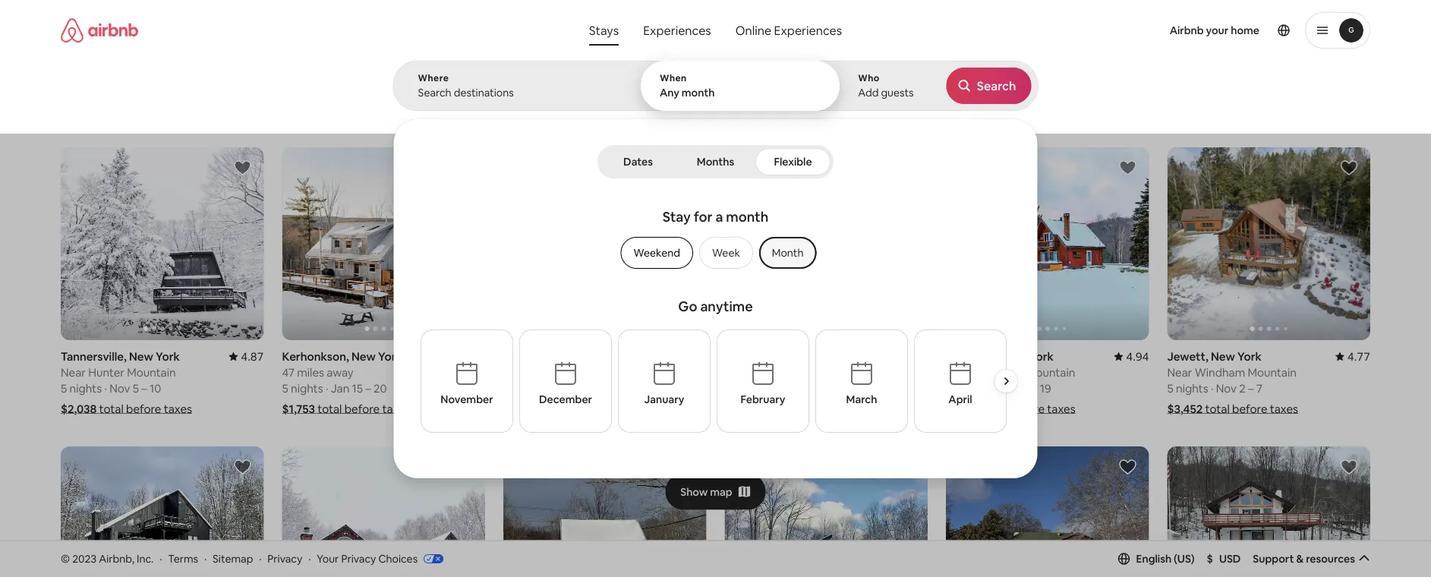 Task type: vqa. For each thing, say whether or not it's contained in the screenshot.
'Outdoor' in The Barn has been renovated from a stable block and woodsheds into a modern and spacious living space. It's rural, single level (no stairs) and brilliant for groups, families, couples and business travellers. There's a large garden, outdoor bluetooth enabled hot tub (brand new in August 2021), gas BBQ, living/dining space, games room, comfy beds, cooking space and lots to do locally and further afield. We're a great place for a special occasion. We sleep 7 in 'proper' beds and have a double sofa bed (on request for a small additional fee).  When the weather's fine, you live outdoors, when it's not, we have what you need to hunker down indoors, with a smart TV, book library, board games, table football and table tennis!
no



Task type: locate. For each thing, give the bounding box(es) containing it.
privacy
[[268, 552, 303, 566], [341, 552, 376, 566]]

april
[[949, 393, 973, 406]]

· inside windham, new york near windham mountain 5 nights · nov 14 – 19 $1,365 total before taxes
[[990, 381, 993, 396]]

nights up '$3,452'
[[1177, 381, 1209, 396]]

nov left 13
[[774, 381, 795, 396]]

5 nights from the left
[[955, 381, 988, 396]]

york inside kerhonkson, new york 47 miles away 5 nights · jan 15 – 20 $1,753 total before taxes
[[378, 349, 403, 364]]

cycladic
[[480, 112, 517, 124]]

18
[[819, 381, 830, 396]]

– for windham,
[[1032, 381, 1038, 396]]

display total before taxes switch
[[1331, 96, 1358, 115]]

before down 10
[[126, 402, 161, 416]]

·
[[104, 381, 107, 396], [326, 381, 328, 396], [547, 381, 550, 396], [769, 381, 771, 396], [990, 381, 993, 396], [1211, 381, 1214, 396], [160, 552, 162, 566], [204, 552, 207, 566], [259, 552, 262, 566], [309, 552, 311, 566]]

your
[[1207, 24, 1229, 37]]

· left privacy link
[[259, 552, 262, 566]]

1 windham from the left
[[974, 365, 1025, 380]]

experiences button
[[631, 15, 724, 46]]

inc.
[[137, 552, 154, 566]]

york up 10
[[156, 349, 180, 364]]

· inside the mountain dale, new york near holiday mountain ski & fun park 5 nights · nov 13 – 18 $4,867 total before taxes
[[769, 381, 771, 396]]

& right support on the bottom right of the page
[[1297, 552, 1304, 566]]

0 horizontal spatial month
[[682, 86, 715, 100]]

2 nights from the left
[[291, 381, 323, 396]]

nights for $3,452
[[1177, 381, 1209, 396]]

nov left 12
[[552, 381, 573, 396]]

$1,365
[[946, 402, 981, 416]]

3 taxes from the left
[[604, 402, 632, 416]]

total inside tannersville, new york near hunter mountain 5 nights · nov 5 – 10 $2,038 total before taxes
[[99, 402, 124, 416]]

windham, new york near windham mountain 5 nights · nov 14 – 19 $1,365 total before taxes
[[946, 349, 1076, 416]]

jewett, new york near windham mountain 5 nights · nov 2 – 7 $3,452 total before taxes
[[1168, 349, 1299, 416]]

total for $2,038
[[99, 402, 124, 416]]

before down 15
[[345, 402, 380, 416]]

None search field
[[393, 0, 1039, 479]]

weekend
[[634, 246, 681, 260]]

add to wishlist: rock hill, new york image
[[1119, 458, 1138, 476]]

– inside tannersville, new york near hunter mountain 5 nights · nov 5 – 10 $2,038 total before taxes
[[141, 381, 147, 396]]

4.98 out of 5 average rating image
[[893, 349, 928, 364], [672, 350, 707, 364]]

6 taxes from the left
[[1271, 402, 1299, 416]]

1 horizontal spatial privacy
[[341, 552, 376, 566]]

4 before from the left
[[791, 402, 826, 416]]

5 left 10
[[133, 381, 139, 396]]

2 miles from the left
[[520, 365, 547, 380]]

1 horizontal spatial away
[[549, 365, 576, 380]]

taxes inside kerhonkson, new york 47 miles away 5 nights · jan 15 – 20 $1,753 total before taxes
[[382, 402, 411, 416]]

total right $4,867
[[764, 402, 788, 416]]

month right any
[[682, 86, 715, 100]]

months
[[697, 155, 735, 169]]

adapted
[[976, 112, 1013, 124]]

new
[[129, 349, 153, 364], [352, 349, 376, 364], [807, 349, 832, 364], [1003, 349, 1028, 364], [1212, 349, 1236, 364]]

1 privacy from the left
[[268, 552, 303, 566]]

nov inside tannersville, new york near hunter mountain 5 nights · nov 5 – 10 $2,038 total before taxes
[[110, 381, 130, 396]]

5
[[61, 381, 67, 396], [133, 381, 139, 396], [282, 381, 288, 396], [504, 381, 510, 396], [725, 381, 731, 396], [946, 381, 953, 396], [1168, 381, 1174, 396]]

14
[[1018, 381, 1030, 396]]

usd
[[1220, 552, 1241, 566]]

show map button
[[666, 474, 766, 510]]

new right jewett,
[[1212, 349, 1236, 364]]

1 before from the left
[[126, 402, 161, 416]]

– inside milford, pennsylvania 40 miles away 5 nights · nov 12 – 17 $1,757 total before taxes
[[589, 381, 595, 396]]

total inside kerhonkson, new york 47 miles away 5 nights · jan 15 – 20 $1,753 total before taxes
[[318, 402, 342, 416]]

– right 13
[[811, 381, 816, 396]]

nights up $2,038
[[70, 381, 102, 396]]

1 horizontal spatial &
[[1297, 552, 1304, 566]]

what can we help you find? tab list
[[577, 15, 724, 46]]

privacy left your
[[268, 552, 303, 566]]

6 total from the left
[[1206, 402, 1230, 416]]

taxes inside jewett, new york near windham mountain 5 nights · nov 2 – 7 $3,452 total before taxes
[[1271, 402, 1299, 416]]

5 up $1,365
[[946, 381, 953, 396]]

york inside windham, new york near windham mountain 5 nights · nov 14 – 19 $1,365 total before taxes
[[1030, 349, 1054, 364]]

& right ski
[[863, 365, 871, 380]]

dale,
[[778, 349, 805, 364]]

april button
[[915, 330, 1007, 433]]

total right $1,757
[[539, 402, 563, 416]]

taxes inside tannersville, new york near hunter mountain 5 nights · nov 5 – 10 $2,038 total before taxes
[[164, 402, 192, 416]]

2 taxes from the left
[[382, 402, 411, 416]]

away up jan
[[327, 365, 354, 380]]

2 new from the left
[[352, 349, 376, 364]]

1 horizontal spatial experiences
[[774, 22, 843, 38]]

total down jan
[[318, 402, 342, 416]]

new inside kerhonkson, new york 47 miles away 5 nights · jan 15 – 20 $1,753 total before taxes
[[352, 349, 376, 364]]

0 vertical spatial month
[[682, 86, 715, 100]]

near down jewett,
[[1168, 365, 1193, 380]]

4 nov from the left
[[995, 381, 1016, 396]]

– for kerhonkson,
[[366, 381, 371, 396]]

dates button
[[601, 148, 676, 175]]

kerhonkson,
[[282, 349, 349, 364]]

add to wishlist: jewett, new york image
[[1341, 159, 1359, 177], [234, 458, 252, 476]]

nov
[[110, 381, 130, 396], [552, 381, 573, 396], [774, 381, 795, 396], [995, 381, 1016, 396], [1217, 381, 1237, 396]]

4.98 out of 5 average rating image for milford, pennsylvania 40 miles away 5 nights · nov 12 – 17 $1,757 total before taxes
[[672, 350, 707, 364]]

4 york from the left
[[1030, 349, 1054, 364]]

before inside jewett, new york near windham mountain 5 nights · nov 2 – 7 $3,452 total before taxes
[[1233, 402, 1268, 416]]

0 horizontal spatial experiences
[[643, 22, 712, 38]]

when
[[660, 72, 687, 84]]

0 vertical spatial &
[[863, 365, 871, 380]]

stays tab panel
[[393, 61, 1039, 479]]

mountain up holiday
[[725, 349, 775, 364]]

add to wishlist: milford, pennsylvania image
[[676, 159, 695, 177]]

3 near from the left
[[946, 365, 972, 380]]

5 total from the left
[[983, 402, 1008, 416]]

go anytime group
[[421, 292, 1025, 459]]

2 – from the left
[[366, 381, 371, 396]]

4 nights from the left
[[734, 381, 766, 396]]

nights inside milford, pennsylvania 40 miles away 5 nights · nov 12 – 17 $1,757 total before taxes
[[512, 381, 545, 396]]

york up 19
[[1030, 349, 1054, 364]]

· inside jewett, new york near windham mountain 5 nights · nov 2 – 7 $3,452 total before taxes
[[1211, 381, 1214, 396]]

nights up $4,867
[[734, 381, 766, 396]]

windham for nov 2 – 7
[[1195, 365, 1246, 380]]

support & resources
[[1254, 552, 1356, 566]]

near inside tannersville, new york near hunter mountain 5 nights · nov 5 – 10 $2,038 total before taxes
[[61, 365, 86, 380]]

2 nov from the left
[[552, 381, 573, 396]]

· inside tannersville, new york near hunter mountain 5 nights · nov 5 – 10 $2,038 total before taxes
[[104, 381, 107, 396]]

10
[[150, 381, 161, 396]]

1 new from the left
[[129, 349, 153, 364]]

0 horizontal spatial privacy
[[268, 552, 303, 566]]

2 before from the left
[[345, 402, 380, 416]]

2 away from the left
[[549, 365, 576, 380]]

home
[[1232, 24, 1260, 37]]

near inside jewett, new york near windham mountain 5 nights · nov 2 – 7 $3,452 total before taxes
[[1168, 365, 1193, 380]]

tab list
[[601, 145, 831, 179]]

airbnb your home link
[[1161, 14, 1269, 46]]

cycladic homes
[[480, 112, 548, 124]]

flexible button
[[756, 148, 831, 175]]

privacy link
[[268, 552, 303, 566]]

5 – from the left
[[1032, 381, 1038, 396]]

4.98 out of 5 average rating image containing 4.98
[[893, 349, 928, 364]]

near
[[61, 365, 86, 380], [725, 365, 750, 380], [946, 365, 972, 380], [1168, 365, 1193, 380]]

&
[[863, 365, 871, 380], [1297, 552, 1304, 566]]

4 5 from the left
[[504, 381, 510, 396]]

away up 12
[[549, 365, 576, 380]]

windham for nov 14 – 19
[[974, 365, 1025, 380]]

before for $1,753
[[345, 402, 380, 416]]

windham inside jewett, new york near windham mountain 5 nights · nov 2 – 7 $3,452 total before taxes
[[1195, 365, 1246, 380]]

total inside jewett, new york near windham mountain 5 nights · nov 2 – 7 $3,452 total before taxes
[[1206, 402, 1230, 416]]

– left the 7
[[1249, 381, 1254, 396]]

0 horizontal spatial &
[[863, 365, 871, 380]]

· left 2 on the bottom right of page
[[1211, 381, 1214, 396]]

new up 14
[[1003, 349, 1028, 364]]

english
[[1137, 552, 1172, 566]]

2
[[1240, 381, 1246, 396]]

before
[[126, 402, 161, 416], [345, 402, 380, 416], [566, 402, 601, 416], [791, 402, 826, 416], [1010, 402, 1045, 416], [1233, 402, 1268, 416]]

3 nov from the left
[[774, 381, 795, 396]]

before down 2 on the bottom right of page
[[1233, 402, 1268, 416]]

5 before from the left
[[1010, 402, 1045, 416]]

experiences up when
[[643, 22, 712, 38]]

· down holiday
[[769, 381, 771, 396]]

mountain for tannersville, new york near hunter mountain 5 nights · nov 5 – 10 $2,038 total before taxes
[[127, 365, 176, 380]]

– left 10
[[141, 381, 147, 396]]

go anytime
[[679, 298, 753, 316]]

nights inside windham, new york near windham mountain 5 nights · nov 14 – 19 $1,365 total before taxes
[[955, 381, 988, 396]]

windham up 2 on the bottom right of page
[[1195, 365, 1246, 380]]

mountain inside jewett, new york near windham mountain 5 nights · nov 2 – 7 $3,452 total before taxes
[[1248, 365, 1297, 380]]

milford,
[[504, 349, 544, 364]]

1 horizontal spatial miles
[[520, 365, 547, 380]]

1 total from the left
[[99, 402, 124, 416]]

2 york from the left
[[378, 349, 403, 364]]

nights inside jewett, new york near windham mountain 5 nights · nov 2 – 7 $3,452 total before taxes
[[1177, 381, 1209, 396]]

nights for $1,365
[[955, 381, 988, 396]]

before down 13
[[791, 402, 826, 416]]

nov left 2 on the bottom right of page
[[1217, 381, 1237, 396]]

6 nights from the left
[[1177, 381, 1209, 396]]

new inside tannersville, new york near hunter mountain 5 nights · nov 5 – 10 $2,038 total before taxes
[[129, 349, 153, 364]]

before inside windham, new york near windham mountain 5 nights · nov 14 – 19 $1,365 total before taxes
[[1010, 402, 1045, 416]]

nights for $1,753
[[291, 381, 323, 396]]

new for jewett,
[[1212, 349, 1236, 364]]

1 york from the left
[[156, 349, 180, 364]]

– inside windham, new york near windham mountain 5 nights · nov 14 – 19 $1,365 total before taxes
[[1032, 381, 1038, 396]]

$2,038
[[61, 402, 97, 416]]

$
[[1207, 552, 1214, 566]]

1 – from the left
[[141, 381, 147, 396]]

Where field
[[418, 86, 617, 100]]

near inside windham, new york near windham mountain 5 nights · nov 14 – 19 $1,365 total before taxes
[[946, 365, 972, 380]]

total right $2,038
[[99, 402, 124, 416]]

nov left 14
[[995, 381, 1016, 396]]

$3,452
[[1168, 402, 1204, 416]]

taxes
[[164, 402, 192, 416], [382, 402, 411, 416], [604, 402, 632, 416], [828, 402, 857, 416], [1048, 402, 1076, 416], [1271, 402, 1299, 416]]

1 horizontal spatial add to wishlist: jewett, new york image
[[1341, 159, 1359, 177]]

3 nights from the left
[[512, 381, 545, 396]]

0 horizontal spatial windham
[[974, 365, 1025, 380]]

near left holiday
[[725, 365, 750, 380]]

4 total from the left
[[764, 402, 788, 416]]

– right 15
[[366, 381, 371, 396]]

– for tannersville,
[[141, 381, 147, 396]]

0 horizontal spatial 4.98 out of 5 average rating image
[[672, 350, 707, 364]]

1 vertical spatial month
[[726, 208, 769, 226]]

total right '$3,452'
[[1206, 402, 1230, 416]]

york
[[156, 349, 180, 364], [378, 349, 403, 364], [834, 349, 858, 364], [1030, 349, 1054, 364], [1238, 349, 1262, 364]]

stays
[[589, 22, 619, 38]]

experiences inside button
[[643, 22, 712, 38]]

month
[[682, 86, 715, 100], [726, 208, 769, 226]]

total right $1,365
[[983, 402, 1008, 416]]

new up 10
[[129, 349, 153, 364]]

– left 19
[[1032, 381, 1038, 396]]

campers
[[908, 112, 947, 124]]

new right dale,
[[807, 349, 832, 364]]

1 nights from the left
[[70, 381, 102, 396]]

6 5 from the left
[[946, 381, 953, 396]]

4.77
[[1348, 349, 1371, 364]]

5 york from the left
[[1238, 349, 1262, 364]]

nov inside jewett, new york near windham mountain 5 nights · nov 2 – 7 $3,452 total before taxes
[[1217, 381, 1237, 396]]

away
[[327, 365, 354, 380], [549, 365, 576, 380]]

6 – from the left
[[1249, 381, 1254, 396]]

before down 14
[[1010, 402, 1045, 416]]

february
[[741, 393, 786, 406]]

6 before from the left
[[1233, 402, 1268, 416]]

jewett,
[[1168, 349, 1209, 364]]

2 windham from the left
[[1195, 365, 1246, 380]]

· left your
[[309, 552, 311, 566]]

online experiences
[[736, 22, 843, 38]]

privacy right your
[[341, 552, 376, 566]]

windham inside windham, new york near windham mountain 5 nights · nov 14 – 19 $1,365 total before taxes
[[974, 365, 1025, 380]]

5 inside milford, pennsylvania 40 miles away 5 nights · nov 12 – 17 $1,757 total before taxes
[[504, 381, 510, 396]]

nov inside the mountain dale, new york near holiday mountain ski & fun park 5 nights · nov 13 – 18 $4,867 total before taxes
[[774, 381, 795, 396]]

new for kerhonkson,
[[352, 349, 376, 364]]

2 near from the left
[[725, 365, 750, 380]]

mountain up 19
[[1027, 365, 1076, 380]]

nov inside windham, new york near windham mountain 5 nights · nov 14 – 19 $1,365 total before taxes
[[995, 381, 1016, 396]]

group containing weekend
[[615, 237, 817, 269]]

before for $2,038
[[126, 402, 161, 416]]

4.98 out of 5 average rating image up park
[[893, 349, 928, 364]]

0 horizontal spatial add to wishlist: jewett, new york image
[[234, 458, 252, 476]]

mountain inside tannersville, new york near hunter mountain 5 nights · nov 5 – 10 $2,038 total before taxes
[[127, 365, 176, 380]]

1 horizontal spatial 4.98 out of 5 average rating image
[[893, 349, 928, 364]]

1 away from the left
[[327, 365, 354, 380]]

guests
[[881, 86, 914, 100]]

– inside kerhonkson, new york 47 miles away 5 nights · jan 15 – 20 $1,753 total before taxes
[[366, 381, 371, 396]]

add
[[859, 86, 879, 100]]

mountain
[[725, 349, 775, 364], [127, 365, 176, 380], [794, 365, 843, 380], [1027, 365, 1076, 380], [1248, 365, 1297, 380]]

mountain for windham, new york near windham mountain 5 nights · nov 14 – 19 $1,365 total before taxes
[[1027, 365, 1076, 380]]

3 total from the left
[[539, 402, 563, 416]]

york up 2 on the bottom right of page
[[1238, 349, 1262, 364]]

miles down milford,
[[520, 365, 547, 380]]

4 near from the left
[[1168, 365, 1193, 380]]

terms link
[[168, 552, 198, 566]]

5 down 40
[[504, 381, 510, 396]]

nights up $1,753
[[291, 381, 323, 396]]

tab list inside stays tab panel
[[601, 145, 831, 179]]

7 5 from the left
[[1168, 381, 1174, 396]]

–
[[141, 381, 147, 396], [366, 381, 371, 396], [589, 381, 595, 396], [811, 381, 816, 396], [1032, 381, 1038, 396], [1249, 381, 1254, 396]]

· inside kerhonkson, new york 47 miles away 5 nights · jan 15 – 20 $1,753 total before taxes
[[326, 381, 328, 396]]

tab list containing dates
[[601, 145, 831, 179]]

total for $1,365
[[983, 402, 1008, 416]]

mountain inside windham, new york near windham mountain 5 nights · nov 14 – 19 $1,365 total before taxes
[[1027, 365, 1076, 380]]

taxes inside milford, pennsylvania 40 miles away 5 nights · nov 12 – 17 $1,757 total before taxes
[[604, 402, 632, 416]]

· down hunter
[[104, 381, 107, 396]]

1 nov from the left
[[110, 381, 130, 396]]

nights inside tannersville, new york near hunter mountain 5 nights · nov 5 – 10 $2,038 total before taxes
[[70, 381, 102, 396]]

5 taxes from the left
[[1048, 402, 1076, 416]]

1 taxes from the left
[[164, 402, 192, 416]]

3 york from the left
[[834, 349, 858, 364]]

january button
[[618, 330, 711, 433]]

york up 20
[[378, 349, 403, 364]]

4.94 out of 5 average rating image
[[1115, 349, 1150, 364]]

5 up $2,038
[[61, 381, 67, 396]]

taxes inside windham, new york near windham mountain 5 nights · nov 14 – 19 $1,365 total before taxes
[[1048, 402, 1076, 416]]

group
[[61, 76, 1111, 135], [61, 147, 264, 340], [282, 147, 485, 340], [504, 147, 707, 340], [725, 147, 928, 340], [946, 147, 1150, 340], [1168, 147, 1371, 340], [615, 237, 817, 269], [61, 447, 264, 577], [282, 447, 485, 577], [504, 447, 707, 577], [725, 447, 928, 577], [946, 447, 1150, 577], [1168, 447, 1371, 577]]

stay for a month group
[[469, 202, 963, 292]]

march button
[[816, 330, 909, 433]]

· left jan
[[326, 381, 328, 396]]

mountain up the 7
[[1248, 365, 1297, 380]]

5 new from the left
[[1212, 349, 1236, 364]]

new inside windham, new york near windham mountain 5 nights · nov 14 – 19 $1,365 total before taxes
[[1003, 349, 1028, 364]]

· right april
[[990, 381, 993, 396]]

total
[[99, 402, 124, 416], [318, 402, 342, 416], [539, 402, 563, 416], [764, 402, 788, 416], [983, 402, 1008, 416], [1206, 402, 1230, 416]]

tannersville,
[[61, 349, 127, 364]]

new inside jewett, new york near windham mountain 5 nights · nov 2 – 7 $3,452 total before taxes
[[1212, 349, 1236, 364]]

nights inside kerhonkson, new york 47 miles away 5 nights · jan 15 – 20 $1,753 total before taxes
[[291, 381, 323, 396]]

stay
[[663, 208, 691, 226]]

1 near from the left
[[61, 365, 86, 380]]

miles down kerhonkson,
[[297, 365, 324, 380]]

january
[[645, 393, 685, 406]]

windham
[[974, 365, 1025, 380], [1195, 365, 1246, 380]]

experiences right online on the right of page
[[774, 22, 843, 38]]

york inside jewett, new york near windham mountain 5 nights · nov 2 – 7 $3,452 total before taxes
[[1238, 349, 1262, 364]]

new up 15
[[352, 349, 376, 364]]

profile element
[[868, 0, 1371, 61]]

0 horizontal spatial miles
[[297, 365, 324, 380]]

nights up $1,757
[[512, 381, 545, 396]]

5 nov from the left
[[1217, 381, 1237, 396]]

5 inside kerhonkson, new york 47 miles away 5 nights · jan 15 – 20 $1,753 total before taxes
[[282, 381, 288, 396]]

1 horizontal spatial add to wishlist: windham, new york image
[[1119, 159, 1138, 177]]

your
[[317, 552, 339, 566]]

york up ski
[[834, 349, 858, 364]]

1 5 from the left
[[61, 381, 67, 396]]

near down windham,
[[946, 365, 972, 380]]

month right a
[[726, 208, 769, 226]]

december
[[539, 393, 592, 406]]

1 miles from the left
[[297, 365, 324, 380]]

before down 12
[[566, 402, 601, 416]]

4.87
[[241, 349, 264, 364]]

5 up $4,867
[[725, 381, 731, 396]]

4 – from the left
[[811, 381, 816, 396]]

5 down 47
[[282, 381, 288, 396]]

none search field containing stay for a month
[[393, 0, 1039, 479]]

1 horizontal spatial month
[[726, 208, 769, 226]]

3 new from the left
[[807, 349, 832, 364]]

windham up 14
[[974, 365, 1025, 380]]

3 – from the left
[[589, 381, 595, 396]]

0 horizontal spatial away
[[327, 365, 354, 380]]

mountain up 10
[[127, 365, 176, 380]]

new for windham,
[[1003, 349, 1028, 364]]

3 5 from the left
[[282, 381, 288, 396]]

1 experiences from the left
[[643, 22, 712, 38]]

total inside windham, new york near windham mountain 5 nights · nov 14 – 19 $1,365 total before taxes
[[983, 402, 1008, 416]]

near down "tannersville," at bottom
[[61, 365, 86, 380]]

– left 17
[[589, 381, 595, 396]]

4 new from the left
[[1003, 349, 1028, 364]]

5 inside jewett, new york near windham mountain 5 nights · nov 2 – 7 $3,452 total before taxes
[[1168, 381, 1174, 396]]

1 horizontal spatial windham
[[1195, 365, 1246, 380]]

york inside tannersville, new york near hunter mountain 5 nights · nov 5 – 10 $2,038 total before taxes
[[156, 349, 180, 364]]

5 inside windham, new york near windham mountain 5 nights · nov 14 – 19 $1,365 total before taxes
[[946, 381, 953, 396]]

miles inside milford, pennsylvania 40 miles away 5 nights · nov 12 – 17 $1,757 total before taxes
[[520, 365, 547, 380]]

nights inside the mountain dale, new york near holiday mountain ski & fun park 5 nights · nov 13 – 18 $4,867 total before taxes
[[734, 381, 766, 396]]

nov down hunter
[[110, 381, 130, 396]]

· left 12
[[547, 381, 550, 396]]

1 vertical spatial add to wishlist: jewett, new york image
[[234, 458, 252, 476]]

5 5 from the left
[[725, 381, 731, 396]]

3 before from the left
[[566, 402, 601, 416]]

4.98 out of 5 average rating image up january
[[672, 350, 707, 364]]

before inside kerhonkson, new york 47 miles away 5 nights · jan 15 – 20 $1,753 total before taxes
[[345, 402, 380, 416]]

2 total from the left
[[318, 402, 342, 416]]

before inside tannersville, new york near hunter mountain 5 nights · nov 5 – 10 $2,038 total before taxes
[[126, 402, 161, 416]]

golfing
[[711, 112, 743, 124]]

4 taxes from the left
[[828, 402, 857, 416]]

0 vertical spatial add to wishlist: jewett, new york image
[[1341, 159, 1359, 177]]

0 horizontal spatial add to wishlist: windham, new york image
[[455, 458, 473, 476]]

nov for $2,038
[[110, 381, 130, 396]]

december button
[[520, 330, 612, 433]]

4.88 out of 5 average rating image
[[450, 349, 485, 364]]

add to wishlist: windham, new york image
[[1119, 159, 1138, 177], [455, 458, 473, 476]]

nights up $1,365
[[955, 381, 988, 396]]

4.94
[[1127, 349, 1150, 364]]

– inside jewett, new york near windham mountain 5 nights · nov 2 – 7 $3,452 total before taxes
[[1249, 381, 1254, 396]]

5 up '$3,452'
[[1168, 381, 1174, 396]]



Task type: describe. For each thing, give the bounding box(es) containing it.
before for $3,452
[[1233, 402, 1268, 416]]

total for $3,452
[[1206, 402, 1230, 416]]

online
[[736, 22, 772, 38]]

4.98
[[905, 349, 928, 364]]

when any month
[[660, 72, 715, 100]]

2 5 from the left
[[133, 381, 139, 396]]

4.88
[[462, 349, 485, 364]]

where
[[418, 72, 449, 84]]

$ usd
[[1207, 552, 1241, 566]]

new inside the mountain dale, new york near holiday mountain ski & fun park 5 nights · nov 13 – 18 $4,867 total before taxes
[[807, 349, 832, 364]]

$1,757
[[504, 402, 536, 416]]

jan
[[331, 381, 350, 396]]

nov inside milford, pennsylvania 40 miles away 5 nights · nov 12 – 17 $1,757 total before taxes
[[552, 381, 573, 396]]

milford, pennsylvania 40 miles away 5 nights · nov 12 – 17 $1,757 total before taxes
[[504, 349, 632, 416]]

taxes for windham, new york near windham mountain 5 nights · nov 14 – 19 $1,365 total before taxes
[[1048, 402, 1076, 416]]

york for kerhonkson, new york
[[378, 349, 403, 364]]

near inside the mountain dale, new york near holiday mountain ski & fun park 5 nights · nov 13 – 18 $4,867 total before taxes
[[725, 365, 750, 380]]

4.77 out of 5 average rating image
[[1336, 349, 1371, 364]]

47
[[282, 365, 295, 380]]

new for tannersville,
[[129, 349, 153, 364]]

shepherd's huts
[[387, 112, 456, 124]]

add to wishlist: lanesville, new york image
[[1341, 458, 1359, 476]]

month
[[772, 246, 804, 260]]

away inside milford, pennsylvania 40 miles away 5 nights · nov 12 – 17 $1,757 total before taxes
[[549, 365, 576, 380]]

mountain for jewett, new york near windham mountain 5 nights · nov 2 – 7 $3,452 total before taxes
[[1248, 365, 1297, 380]]

map
[[710, 485, 733, 499]]

english (us) button
[[1119, 552, 1195, 566]]

· right inc.
[[160, 552, 162, 566]]

2023
[[72, 552, 97, 566]]

riads
[[849, 112, 872, 124]]

add to wishlist: tannersville, new york image
[[234, 159, 252, 177]]

tannersville, new york near hunter mountain 5 nights · nov 5 – 10 $2,038 total before taxes
[[61, 349, 192, 416]]

17
[[597, 381, 608, 396]]

nov for $3,452
[[1217, 381, 1237, 396]]

0 vertical spatial add to wishlist: windham, new york image
[[1119, 159, 1138, 177]]

4.87 out of 5 average rating image
[[229, 349, 264, 364]]

online experiences link
[[724, 15, 855, 46]]

for
[[694, 208, 713, 226]]

november button
[[421, 330, 514, 433]]

before inside milford, pennsylvania 40 miles away 5 nights · nov 12 – 17 $1,757 total before taxes
[[566, 402, 601, 416]]

– for jewett,
[[1249, 381, 1254, 396]]

choices
[[379, 552, 418, 566]]

15
[[352, 381, 363, 396]]

20
[[374, 381, 387, 396]]

$1,753
[[282, 402, 315, 416]]

york for windham, new york
[[1030, 349, 1054, 364]]

away inside kerhonkson, new york 47 miles away 5 nights · jan 15 – 20 $1,753 total before taxes
[[327, 365, 354, 380]]

fun
[[873, 365, 892, 380]]

stays button
[[577, 15, 631, 46]]

1 vertical spatial &
[[1297, 552, 1304, 566]]

nights for $2,038
[[70, 381, 102, 396]]

february button
[[717, 330, 810, 433]]

· inside milford, pennsylvania 40 miles away 5 nights · nov 12 – 17 $1,757 total before taxes
[[547, 381, 550, 396]]

1 vertical spatial add to wishlist: windham, new york image
[[455, 458, 473, 476]]

© 2023 airbnb, inc. ·
[[61, 552, 162, 566]]

near for tannersville,
[[61, 365, 86, 380]]

park
[[894, 365, 917, 380]]

miles inside kerhonkson, new york 47 miles away 5 nights · jan 15 – 20 $1,753 total before taxes
[[297, 365, 324, 380]]

taxes for tannersville, new york near hunter mountain 5 nights · nov 5 – 10 $2,038 total before taxes
[[164, 402, 192, 416]]

any
[[660, 86, 680, 100]]

(us)
[[1174, 552, 1195, 566]]

taxes for kerhonkson, new york 47 miles away 5 nights · jan 15 – 20 $1,753 total before taxes
[[382, 402, 411, 416]]

mountain up 18
[[794, 365, 843, 380]]

mountain dale, new york near holiday mountain ski & fun park 5 nights · nov 13 – 18 $4,867 total before taxes
[[725, 349, 917, 416]]

anytime
[[701, 298, 753, 316]]

7
[[1257, 381, 1263, 396]]

before for $1,365
[[1010, 402, 1045, 416]]

taxes for jewett, new york near windham mountain 5 nights · nov 2 – 7 $3,452 total before taxes
[[1271, 402, 1299, 416]]

dammusi
[[774, 112, 814, 124]]

holiday
[[753, 365, 792, 380]]

add to wishlist: hillsdale, new york image
[[898, 458, 916, 476]]

total inside milford, pennsylvania 40 miles away 5 nights · nov 12 – 17 $1,757 total before taxes
[[539, 402, 563, 416]]

trulli
[[650, 112, 671, 124]]

sitemap
[[213, 552, 253, 566]]

hunter
[[88, 365, 125, 380]]

homes
[[519, 112, 548, 124]]

york inside the mountain dale, new york near holiday mountain ski & fun park 5 nights · nov 13 – 18 $4,867 total before taxes
[[834, 349, 858, 364]]

©
[[61, 552, 70, 566]]

show
[[681, 485, 708, 499]]

who add guests
[[859, 72, 914, 100]]

kerhonkson, new york 47 miles away 5 nights · jan 15 – 20 $1,753 total before taxes
[[282, 349, 411, 416]]

go
[[679, 298, 698, 316]]

5 inside the mountain dale, new york near holiday mountain ski & fun park 5 nights · nov 13 – 18 $4,867 total before taxes
[[725, 381, 731, 396]]

terms
[[168, 552, 198, 566]]

total for $1,753
[[318, 402, 342, 416]]

total inside the mountain dale, new york near holiday mountain ski & fun park 5 nights · nov 13 – 18 $4,867 total before taxes
[[764, 402, 788, 416]]

dates
[[624, 155, 653, 169]]

york for jewett, new york
[[1238, 349, 1262, 364]]

show map
[[681, 485, 733, 499]]

english (us)
[[1137, 552, 1195, 566]]

months button
[[679, 148, 753, 175]]

before inside the mountain dale, new york near holiday mountain ski & fun park 5 nights · nov 13 – 18 $4,867 total before taxes
[[791, 402, 826, 416]]

windmills
[[572, 112, 614, 124]]

group containing shepherd's huts
[[61, 76, 1111, 135]]

airbnb
[[1170, 24, 1204, 37]]

taxes inside the mountain dale, new york near holiday mountain ski & fun park 5 nights · nov 13 – 18 $4,867 total before taxes
[[828, 402, 857, 416]]

airbnb your home
[[1170, 24, 1260, 37]]

windham,
[[946, 349, 1001, 364]]

4.98 out of 5 average rating image for mountain dale, new york near holiday mountain ski & fun park 5 nights · nov 13 – 18 $4,867 total before taxes
[[893, 349, 928, 364]]

2 privacy from the left
[[341, 552, 376, 566]]

month inside when any month
[[682, 86, 715, 100]]

– inside the mountain dale, new york near holiday mountain ski & fun park 5 nights · nov 13 – 18 $4,867 total before taxes
[[811, 381, 816, 396]]

york for tannersville, new york
[[156, 349, 180, 364]]

group inside stay for a month group
[[615, 237, 817, 269]]

shepherd's
[[387, 112, 435, 124]]

12
[[576, 381, 587, 396]]

& inside the mountain dale, new york near holiday mountain ski & fun park 5 nights · nov 13 – 18 $4,867 total before taxes
[[863, 365, 871, 380]]

$4,867
[[725, 402, 761, 416]]

sitemap link
[[213, 552, 253, 566]]

terms · sitemap · privacy ·
[[168, 552, 311, 566]]

flexible
[[774, 155, 812, 169]]

· right terms
[[204, 552, 207, 566]]

month inside stay for a month group
[[726, 208, 769, 226]]

2 experiences from the left
[[774, 22, 843, 38]]

near for jewett,
[[1168, 365, 1193, 380]]

near for windham,
[[946, 365, 972, 380]]

your privacy choices
[[317, 552, 418, 566]]

support & resources button
[[1254, 552, 1371, 566]]

who
[[859, 72, 880, 84]]

nov for $1,365
[[995, 381, 1016, 396]]

13
[[797, 381, 808, 396]]

ski
[[845, 365, 860, 380]]

march
[[847, 393, 878, 406]]

november
[[441, 393, 493, 406]]

pennsylvania
[[547, 349, 616, 364]]



